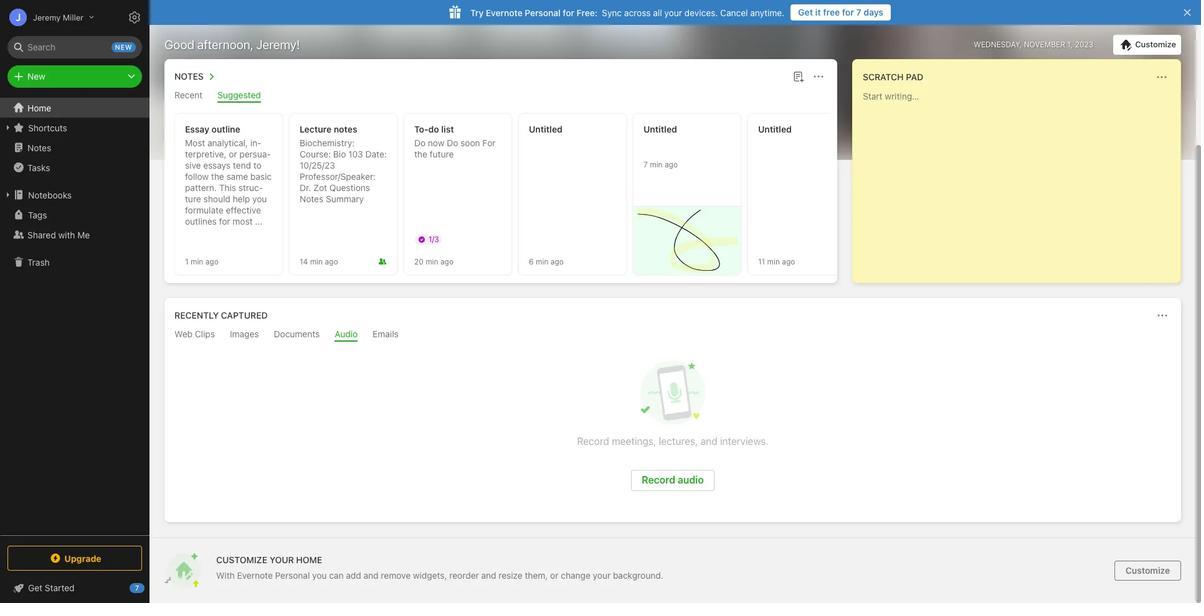 Task type: locate. For each thing, give the bounding box(es) containing it.
the left future
[[414, 149, 427, 160]]

change
[[561, 571, 591, 581]]

min
[[650, 160, 663, 169], [191, 257, 203, 266], [310, 257, 323, 266], [426, 257, 438, 266], [536, 257, 549, 266], [767, 257, 780, 266]]

more actions image
[[1155, 70, 1170, 85], [1155, 308, 1170, 323]]

1 horizontal spatial and
[[481, 571, 496, 581]]

1 do from the left
[[414, 138, 426, 148]]

the inside the to-do list do now do soon for the future
[[414, 149, 427, 160]]

this
[[219, 183, 236, 193]]

audio tab
[[335, 329, 358, 342]]

you inside customize your home with evernote personal you can add and remove widgets, reorder and resize them, or change your background.
[[312, 571, 327, 581]]

20 min ago
[[414, 257, 454, 266]]

or down analytical,
[[229, 149, 237, 160]]

most
[[185, 138, 205, 148]]

untitled for 11
[[758, 124, 792, 135]]

you
[[252, 194, 267, 204], [312, 571, 327, 581]]

1 vertical spatial or
[[550, 571, 559, 581]]

tab list
[[167, 90, 835, 103], [167, 329, 1179, 342]]

1 horizontal spatial 7
[[644, 160, 648, 169]]

7 inside get it free for 7 days button
[[856, 7, 862, 17]]

reorder
[[449, 571, 479, 581]]

1 horizontal spatial notes
[[174, 71, 204, 82]]

2 untitled from the left
[[644, 124, 677, 135]]

min for 6
[[536, 257, 549, 266]]

1 vertical spatial your
[[593, 571, 611, 581]]

wednesday, november 1, 2023
[[974, 40, 1094, 49]]

remove
[[381, 571, 411, 581]]

min for 1
[[191, 257, 203, 266]]

personal down your
[[275, 571, 310, 581]]

untitled
[[529, 124, 563, 135], [644, 124, 677, 135], [758, 124, 792, 135]]

1 vertical spatial personal
[[275, 571, 310, 581]]

11
[[758, 257, 765, 266]]

get inside button
[[798, 7, 813, 17]]

recently captured button
[[172, 308, 268, 323]]

record for record audio
[[642, 475, 675, 486]]

tree
[[0, 98, 150, 535]]

1 horizontal spatial your
[[664, 7, 682, 18]]

do down "list" on the left top
[[447, 138, 458, 148]]

your right change
[[593, 571, 611, 581]]

0 horizontal spatial record
[[577, 436, 609, 447]]

do down the to-
[[414, 138, 426, 148]]

min for 7
[[650, 160, 663, 169]]

6
[[529, 257, 534, 266]]

0 vertical spatial tab list
[[167, 90, 835, 103]]

essay
[[185, 124, 209, 135]]

personal inside customize your home with evernote personal you can add and remove widgets, reorder and resize them, or change your background.
[[275, 571, 310, 581]]

1 horizontal spatial evernote
[[486, 7, 523, 18]]

...
[[255, 216, 263, 227]]

0 vertical spatial personal
[[525, 7, 561, 18]]

jeremy!
[[256, 37, 300, 52]]

0 horizontal spatial evernote
[[237, 571, 273, 581]]

notes up tasks
[[27, 142, 51, 153]]

2 horizontal spatial for
[[842, 7, 854, 17]]

record
[[577, 436, 609, 447], [642, 475, 675, 486]]

tab list containing web clips
[[167, 329, 1179, 342]]

web clips tab
[[174, 329, 215, 342]]

7 inside the suggested "tab panel"
[[644, 160, 648, 169]]

with
[[58, 230, 75, 240]]

2 vertical spatial 7
[[135, 584, 139, 593]]

images tab
[[230, 329, 259, 342]]

1 horizontal spatial get
[[798, 7, 813, 17]]

14
[[300, 257, 308, 266]]

web clips
[[174, 329, 215, 340]]

0 horizontal spatial the
[[211, 171, 224, 182]]

ago for 1 min ago
[[205, 257, 219, 266]]

min for 14
[[310, 257, 323, 266]]

1 vertical spatial record
[[642, 475, 675, 486]]

1 horizontal spatial untitled
[[644, 124, 677, 135]]

1 vertical spatial tab list
[[167, 329, 1179, 342]]

0 horizontal spatial you
[[252, 194, 267, 204]]

7 inside help and learning task checklist field
[[135, 584, 139, 593]]

anytime.
[[750, 7, 785, 18]]

try evernote personal for free: sync across all your devices. cancel anytime.
[[470, 7, 785, 18]]

recently captured
[[174, 310, 268, 321]]

untitled for 6
[[529, 124, 563, 135]]

1 vertical spatial evernote
[[237, 571, 273, 581]]

2 vertical spatial notes
[[300, 194, 324, 204]]

0 vertical spatial or
[[229, 149, 237, 160]]

your right all
[[664, 7, 682, 18]]

customize
[[1135, 39, 1176, 49], [1126, 566, 1170, 576]]

ago for 7 min ago
[[665, 160, 678, 169]]

formulate
[[185, 205, 224, 216]]

persua
[[239, 149, 271, 160]]

0 horizontal spatial get
[[28, 583, 42, 594]]

essays
[[203, 160, 231, 171]]

home
[[296, 555, 322, 566]]

Help and Learning task checklist field
[[0, 579, 150, 599]]

you left can
[[312, 571, 327, 581]]

1 vertical spatial notes
[[27, 142, 51, 153]]

documents tab
[[274, 329, 320, 342]]

settings image
[[127, 10, 142, 25]]

1 vertical spatial customize button
[[1115, 561, 1181, 581]]

evernote right 'try'
[[486, 7, 523, 18]]

images
[[230, 329, 259, 340]]

get inside help and learning task checklist field
[[28, 583, 42, 594]]

follow
[[185, 171, 209, 182]]

notes up recent
[[174, 71, 204, 82]]

shared
[[27, 230, 56, 240]]

audio tab panel
[[164, 342, 1181, 523]]

0 horizontal spatial or
[[229, 149, 237, 160]]

new button
[[7, 65, 142, 88]]

7 for 7 min ago
[[644, 160, 648, 169]]

1 vertical spatial get
[[28, 583, 42, 594]]

0 vertical spatial record
[[577, 436, 609, 447]]

for
[[842, 7, 854, 17], [563, 7, 574, 18], [219, 216, 230, 227]]

for left free:
[[563, 7, 574, 18]]

0 vertical spatial 7
[[856, 7, 862, 17]]

1 min ago
[[185, 257, 219, 266]]

the down essays
[[211, 171, 224, 182]]

0 horizontal spatial your
[[593, 571, 611, 581]]

and right add
[[364, 571, 379, 581]]

More actions field
[[810, 68, 827, 85], [1153, 69, 1171, 86], [1154, 307, 1171, 325]]

1 horizontal spatial do
[[447, 138, 458, 148]]

free
[[823, 7, 840, 17]]

1 vertical spatial you
[[312, 571, 327, 581]]

1 horizontal spatial record
[[642, 475, 675, 486]]

widgets,
[[413, 571, 447, 581]]

0 vertical spatial get
[[798, 7, 813, 17]]

2 horizontal spatial 7
[[856, 7, 862, 17]]

add
[[346, 571, 361, 581]]

captured
[[221, 310, 268, 321]]

2 horizontal spatial untitled
[[758, 124, 792, 135]]

1 horizontal spatial the
[[414, 149, 427, 160]]

suggested
[[218, 90, 261, 100]]

1 horizontal spatial you
[[312, 571, 327, 581]]

or right them,
[[550, 571, 559, 581]]

pad
[[906, 72, 924, 82]]

the inside essay outline most analytical, in terpretive, or persua sive essays tend to follow the same basic pattern. this struc ture should help you formulate effective outlines for most ...
[[211, 171, 224, 182]]

outlines
[[185, 216, 217, 227]]

audio
[[335, 329, 358, 340]]

professor/speaker:
[[300, 171, 376, 182]]

record left meetings,
[[577, 436, 609, 447]]

and right lectures,
[[701, 436, 718, 447]]

more actions field for scratch pad
[[1153, 69, 1171, 86]]

tab list containing recent
[[167, 90, 835, 103]]

0 horizontal spatial personal
[[275, 571, 310, 581]]

zot
[[313, 183, 327, 193]]

0 vertical spatial more actions image
[[1155, 70, 1170, 85]]

and left resize
[[481, 571, 496, 581]]

1 horizontal spatial for
[[563, 7, 574, 18]]

3 untitled from the left
[[758, 124, 792, 135]]

1 vertical spatial the
[[211, 171, 224, 182]]

2 horizontal spatial notes
[[300, 194, 324, 204]]

0 horizontal spatial for
[[219, 216, 230, 227]]

biochemistry:
[[300, 138, 355, 148]]

evernote inside customize your home with evernote personal you can add and remove widgets, reorder and resize them, or change your background.
[[237, 571, 273, 581]]

terpretive,
[[185, 138, 261, 160]]

thumbnail image
[[634, 207, 741, 275]]

0 vertical spatial customize
[[1135, 39, 1176, 49]]

10/25/23
[[300, 160, 335, 171]]

7 min ago
[[644, 160, 678, 169]]

more actions field for recently captured
[[1154, 307, 1171, 325]]

0 horizontal spatial 7
[[135, 584, 139, 593]]

103
[[348, 149, 363, 160]]

for right free
[[842, 7, 854, 17]]

notes
[[174, 71, 204, 82], [27, 142, 51, 153], [300, 194, 324, 204]]

shortcuts button
[[0, 118, 149, 138]]

for left most
[[219, 216, 230, 227]]

2 tab list from the top
[[167, 329, 1179, 342]]

0 vertical spatial your
[[664, 7, 682, 18]]

notes down dr.
[[300, 194, 324, 204]]

you down struc
[[252, 194, 267, 204]]

1 horizontal spatial personal
[[525, 7, 561, 18]]

for for 7
[[842, 7, 854, 17]]

your
[[664, 7, 682, 18], [593, 571, 611, 581]]

for inside get it free for 7 days button
[[842, 7, 854, 17]]

miller
[[63, 12, 83, 22]]

get
[[798, 7, 813, 17], [28, 583, 42, 594]]

in
[[250, 138, 261, 148]]

good afternoon, jeremy!
[[164, 37, 300, 52]]

0 vertical spatial you
[[252, 194, 267, 204]]

1 vertical spatial more actions image
[[1155, 308, 1170, 323]]

record inside 'button'
[[642, 475, 675, 486]]

1 horizontal spatial or
[[550, 571, 559, 581]]

can
[[329, 571, 344, 581]]

0 vertical spatial notes
[[174, 71, 204, 82]]

get left started
[[28, 583, 42, 594]]

0 horizontal spatial do
[[414, 138, 426, 148]]

record audio button
[[631, 470, 714, 492]]

1 tab list from the top
[[167, 90, 835, 103]]

for
[[483, 138, 496, 148]]

1 vertical spatial 7
[[644, 160, 648, 169]]

tasks
[[27, 162, 50, 173]]

Search text field
[[16, 36, 133, 59]]

0 horizontal spatial untitled
[[529, 124, 563, 135]]

1 untitled from the left
[[529, 124, 563, 135]]

record left audio
[[642, 475, 675, 486]]

1
[[185, 257, 189, 266]]

evernote down "customize" in the bottom of the page
[[237, 571, 273, 581]]

personal left free:
[[525, 7, 561, 18]]

1,
[[1068, 40, 1073, 49]]

7 for 7
[[135, 584, 139, 593]]

do
[[414, 138, 426, 148], [447, 138, 458, 148]]

do
[[428, 124, 439, 135]]

or inside essay outline most analytical, in terpretive, or persua sive essays tend to follow the same basic pattern. this struc ture should help you formulate effective outlines for most ...
[[229, 149, 237, 160]]

more actions image
[[811, 69, 826, 84]]

get left it
[[798, 7, 813, 17]]

0 horizontal spatial notes
[[27, 142, 51, 153]]

emails tab
[[373, 329, 399, 342]]

recent
[[174, 90, 203, 100]]

days
[[864, 7, 884, 17]]

0 vertical spatial the
[[414, 149, 427, 160]]

2 horizontal spatial and
[[701, 436, 718, 447]]

suggested tab panel
[[164, 103, 981, 283]]

evernote
[[486, 7, 523, 18], [237, 571, 273, 581]]

started
[[45, 583, 75, 594]]

the
[[414, 149, 427, 160], [211, 171, 224, 182]]

click to collapse image
[[145, 581, 154, 596]]



Task type: vqa. For each thing, say whether or not it's contained in the screenshot.
Background icon in the right of the page
no



Task type: describe. For each thing, give the bounding box(es) containing it.
new
[[27, 71, 45, 82]]

sive
[[185, 149, 271, 171]]

wednesday,
[[974, 40, 1022, 49]]

14 min ago
[[300, 257, 338, 266]]

resize
[[499, 571, 523, 581]]

tasks button
[[0, 158, 149, 178]]

shared with me link
[[0, 225, 149, 245]]

help
[[233, 194, 250, 204]]

upgrade button
[[7, 546, 142, 571]]

customize your home with evernote personal you can add and remove widgets, reorder and resize them, or change your background.
[[216, 555, 663, 581]]

with
[[216, 571, 235, 581]]

more actions image for recently captured
[[1155, 308, 1170, 323]]

all
[[653, 7, 662, 18]]

notes inside lecture notes biochemistry: course: bio 103 date: 10/25/23 professor/speaker: dr. zot questions notes summary
[[300, 194, 324, 204]]

basic
[[250, 171, 272, 182]]

documents
[[274, 329, 320, 340]]

more actions image for scratch pad
[[1155, 70, 1170, 85]]

summary
[[326, 194, 364, 204]]

get it free for 7 days button
[[791, 4, 891, 21]]

web
[[174, 329, 193, 340]]

interviews.
[[720, 436, 769, 447]]

ture
[[185, 183, 263, 204]]

clips
[[195, 329, 215, 340]]

notes button
[[172, 69, 219, 84]]

Account field
[[0, 5, 94, 30]]

trash
[[27, 257, 50, 268]]

your
[[270, 555, 294, 566]]

sync
[[602, 7, 622, 18]]

tab list for notes
[[167, 90, 835, 103]]

new
[[115, 43, 132, 51]]

0 vertical spatial evernote
[[486, 7, 523, 18]]

and inside audio tab panel
[[701, 436, 718, 447]]

lecture notes biochemistry: course: bio 103 date: 10/25/23 professor/speaker: dr. zot questions notes summary
[[300, 124, 387, 204]]

lecture
[[300, 124, 332, 135]]

notes
[[334, 124, 357, 135]]

recently
[[174, 310, 219, 321]]

get for get it free for 7 days
[[798, 7, 813, 17]]

record for record meetings, lectures, and interviews.
[[577, 436, 609, 447]]

get it free for 7 days
[[798, 7, 884, 17]]

6 min ago
[[529, 257, 564, 266]]

outline
[[212, 124, 240, 135]]

11 min ago
[[758, 257, 795, 266]]

cancel
[[720, 7, 748, 18]]

notes inside tree
[[27, 142, 51, 153]]

same
[[226, 171, 248, 182]]

ago for 14 min ago
[[325, 257, 338, 266]]

expand notebooks image
[[3, 190, 13, 200]]

it
[[815, 7, 821, 17]]

tend
[[233, 160, 251, 171]]

2 do from the left
[[447, 138, 458, 148]]

emails
[[373, 329, 399, 340]]

upgrade
[[64, 554, 101, 564]]

1 vertical spatial customize
[[1126, 566, 1170, 576]]

them,
[[525, 571, 548, 581]]

ago for 20 min ago
[[440, 257, 454, 266]]

devices.
[[685, 7, 718, 18]]

scratch pad
[[863, 72, 924, 82]]

jeremy
[[33, 12, 61, 22]]

ago for 11 min ago
[[782, 257, 795, 266]]

most
[[233, 216, 253, 227]]

notebooks link
[[0, 185, 149, 205]]

get for get started
[[28, 583, 42, 594]]

untitled for 7
[[644, 124, 677, 135]]

tags
[[28, 210, 47, 220]]

soon
[[461, 138, 480, 148]]

suggested tab
[[218, 90, 261, 103]]

notebooks
[[28, 190, 72, 200]]

pattern.
[[185, 183, 217, 193]]

new search field
[[16, 36, 136, 59]]

november
[[1024, 40, 1066, 49]]

you inside essay outline most analytical, in terpretive, or persua sive essays tend to follow the same basic pattern. this struc ture should help you formulate effective outlines for most ...
[[252, 194, 267, 204]]

tags button
[[0, 205, 149, 225]]

trash link
[[0, 252, 149, 272]]

lectures,
[[659, 436, 698, 447]]

meetings,
[[612, 436, 656, 447]]

shared with me
[[27, 230, 90, 240]]

2023
[[1075, 40, 1094, 49]]

scratch
[[863, 72, 904, 82]]

tab list for recently captured
[[167, 329, 1179, 342]]

for for free:
[[563, 7, 574, 18]]

0 horizontal spatial and
[[364, 571, 379, 581]]

0 vertical spatial customize button
[[1114, 35, 1181, 55]]

dr.
[[300, 183, 311, 193]]

your inside customize your home with evernote personal you can add and remove widgets, reorder and resize them, or change your background.
[[593, 571, 611, 581]]

get started
[[28, 583, 75, 594]]

or inside customize your home with evernote personal you can add and remove widgets, reorder and resize them, or change your background.
[[550, 571, 559, 581]]

min for 11
[[767, 257, 780, 266]]

try
[[470, 7, 484, 18]]

home
[[27, 102, 51, 113]]

min for 20
[[426, 257, 438, 266]]

date:
[[365, 149, 387, 160]]

me
[[77, 230, 90, 240]]

good
[[164, 37, 194, 52]]

Start writing… text field
[[863, 91, 1180, 273]]

jeremy miller
[[33, 12, 83, 22]]

questions
[[330, 183, 370, 193]]

recent tab
[[174, 90, 203, 103]]

for inside essay outline most analytical, in terpretive, or persua sive essays tend to follow the same basic pattern. this struc ture should help you formulate effective outlines for most ...
[[219, 216, 230, 227]]

effective
[[226, 205, 261, 216]]

free:
[[577, 7, 598, 18]]

list
[[441, 124, 454, 135]]

tree containing home
[[0, 98, 150, 535]]

course: bio
[[300, 149, 346, 160]]

notes inside button
[[174, 71, 204, 82]]

shortcuts
[[28, 122, 67, 133]]

ago for 6 min ago
[[551, 257, 564, 266]]

struc
[[239, 183, 263, 193]]

essay outline most analytical, in terpretive, or persua sive essays tend to follow the same basic pattern. this struc ture should help you formulate effective outlines for most ...
[[185, 124, 272, 227]]

customize
[[216, 555, 267, 566]]



